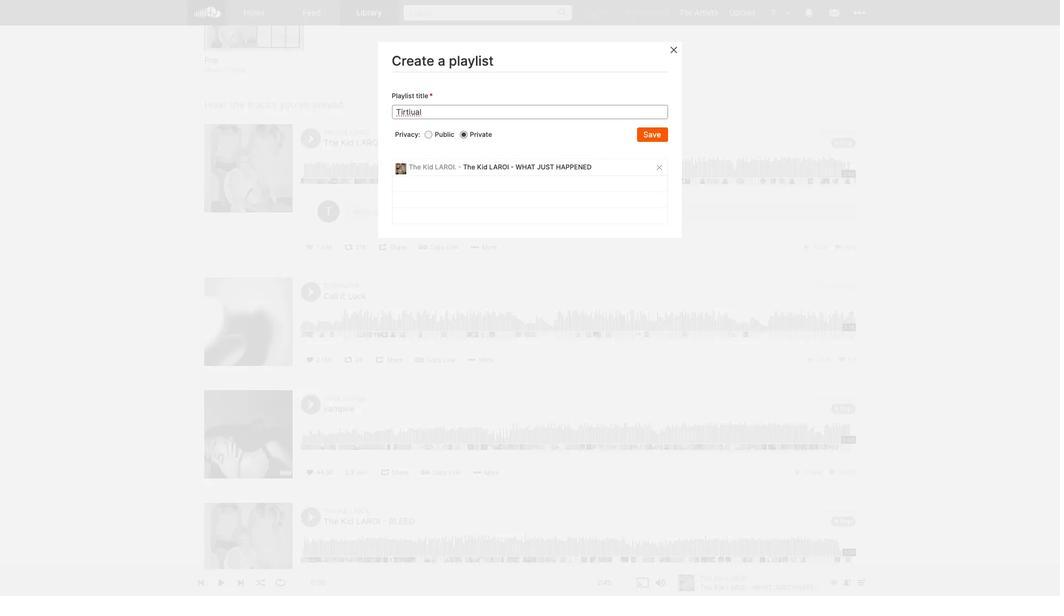 Task type: locate. For each thing, give the bounding box(es) containing it.
link
[[447, 244, 458, 251], [444, 356, 455, 364], [449, 469, 461, 477]]

1 horizontal spatial what
[[516, 163, 536, 171]]

share button right the 218
[[374, 241, 412, 254]]

44.5k button
[[301, 467, 339, 479]]

the
[[324, 128, 336, 137], [324, 138, 339, 148], [409, 163, 421, 171], [463, 163, 476, 171], [324, 507, 336, 515], [324, 516, 339, 527]]

2 vertical spatial copy
[[432, 469, 447, 477]]

laroi
[[356, 138, 380, 148], [490, 163, 509, 171], [356, 516, 380, 527]]

0 vertical spatial just
[[415, 138, 437, 148]]

3 ago from the top
[[844, 394, 856, 403]]

playlist
[[449, 53, 494, 69]]

copy link
[[430, 244, 458, 251], [427, 356, 455, 364], [432, 469, 461, 477]]

days right 14
[[827, 507, 842, 515]]

0 vertical spatial the kid laroi. link
[[324, 128, 371, 137]]

1 horizontal spatial happened
[[556, 163, 592, 171]]

hear the tracks you've played:
[[204, 99, 347, 110]]

copy link for call it luck
[[427, 356, 455, 364]]

share button
[[374, 241, 412, 254], [371, 354, 409, 366], [376, 467, 414, 479]]

1 ago from the top
[[844, 128, 856, 137]]

44.5k
[[316, 469, 333, 477]]

236k
[[813, 244, 829, 251]]

2 vertical spatial link
[[449, 469, 461, 477]]

save
[[644, 130, 661, 139]]

7,298
[[316, 244, 332, 251]]

days
[[827, 128, 842, 137], [827, 507, 842, 515]]

playlist
[[392, 92, 415, 100]]

1 vertical spatial copy link button
[[411, 354, 461, 366]]

the kid laroi. link up the kid laroi - bleed link
[[324, 507, 371, 515]]

2 vertical spatial laroi
[[356, 516, 380, 527]]

track stats element containing 320k
[[802, 579, 856, 592]]

share for vampire
[[392, 469, 408, 477]]

0 horizontal spatial tara schultz's avatar element
[[317, 201, 340, 223]]

for artists
[[681, 8, 718, 17]]

try for try next pro
[[624, 8, 636, 17]]

laroi.
[[350, 128, 371, 137], [435, 163, 457, 171], [350, 507, 371, 515]]

laroi left bleed
[[356, 516, 380, 527]]

for artists link
[[675, 0, 724, 25]]

ago for the kid laroi - bleed
[[844, 507, 856, 515]]

ago for the kid laroi - what just happened
[[844, 128, 856, 137]]

try
[[583, 8, 595, 17], [624, 8, 636, 17]]

2 try from the left
[[624, 8, 636, 17]]

share button for vampire
[[376, 467, 414, 479]]

the kid laroi. link for the kid laroi - bleed
[[324, 507, 371, 515]]

pop inside pop music charts
[[204, 55, 218, 65]]

dxrknova call it luck
[[324, 282, 366, 302]]

happened up the kid laroi.         - the kid laroi - what just happened at the top of page
[[439, 138, 483, 148]]

copy
[[430, 244, 445, 251], [427, 356, 442, 364], [432, 469, 447, 477]]

laroi. up the kid laroi - bleed link
[[350, 507, 371, 515]]

0 vertical spatial laroi.
[[350, 128, 371, 137]]

1 vertical spatial the kid laroi. link
[[324, 507, 371, 515]]

1 vertical spatial laroi.
[[435, 163, 457, 171]]

1 vertical spatial share
[[386, 356, 403, 364]]

laroi inside the kid laroi. the kid laroi - bleed
[[356, 516, 380, 527]]

just inside "the kid laroi. the kid laroi - what just happened"
[[415, 138, 437, 148]]

laroi. up the kid laroi - what just happened link
[[350, 128, 371, 137]]

next
[[638, 8, 655, 17]]

a
[[438, 53, 446, 69]]

0 horizontal spatial just
[[415, 138, 437, 148]]

306 link
[[833, 244, 856, 251]]

track stats element for call it luck
[[806, 354, 856, 366]]

track stats element containing 257k
[[806, 354, 856, 366]]

2 days from the top
[[827, 507, 842, 515]]

kid
[[337, 128, 348, 137], [341, 138, 354, 148], [423, 163, 434, 171], [477, 163, 488, 171], [337, 507, 348, 515], [341, 516, 354, 527]]

try left next
[[624, 8, 636, 17]]

1 vertical spatial link
[[444, 356, 455, 364]]

ago right 21
[[844, 128, 856, 137]]

played:
[[313, 99, 347, 110]]

try left go+
[[583, 8, 595, 17]]

save button
[[638, 128, 668, 142]]

2 vertical spatial laroi.
[[350, 507, 371, 515]]

1 vertical spatial copy
[[427, 356, 442, 364]]

olivia rodrigo vampire
[[324, 394, 367, 414]]

0 horizontal spatial try
[[583, 8, 595, 17]]

go+
[[597, 8, 613, 17]]

title
[[416, 92, 429, 100]]

the kid laroi. the kid laroi - bleed
[[324, 507, 415, 527]]

ago inside 2 months ago pop
[[844, 394, 856, 403]]

0 vertical spatial tara schultz's avatar element
[[766, 6, 781, 20]]

ago right month
[[844, 282, 856, 290]]

home
[[243, 8, 265, 17]]

the kid laroi. link for the kid laroi - what just happened
[[324, 128, 371, 137]]

copy link button for vampire
[[417, 467, 466, 479]]

days inside 14 days ago pop
[[827, 507, 842, 515]]

pop link
[[204, 55, 304, 66], [831, 138, 856, 148], [831, 404, 856, 414], [831, 517, 856, 527]]

1 vertical spatial share button
[[371, 354, 409, 366]]

21
[[818, 128, 825, 137]]

tara schultz's avatar element
[[766, 6, 781, 20], [317, 201, 340, 223]]

374
[[844, 582, 856, 589]]

share right 28
[[386, 356, 403, 364]]

374 link
[[833, 582, 856, 589]]

2 months ago pop
[[813, 394, 856, 413]]

218 button
[[340, 241, 371, 254]]

1 horizontal spatial just
[[537, 163, 555, 171]]

laroi. for what
[[350, 128, 371, 137]]

8,417
[[316, 582, 332, 589]]

2 the kid laroi. link from the top
[[324, 507, 371, 515]]

2 ago from the top
[[844, 282, 856, 290]]

what down playlist title text field
[[516, 163, 536, 171]]

0 vertical spatial laroi
[[356, 138, 380, 148]]

- inside the kid laroi. the kid laroi - bleed
[[383, 516, 387, 527]]

dxrknova
[[324, 282, 359, 290]]

2 vertical spatial more
[[484, 469, 499, 477]]

0 vertical spatial what
[[389, 138, 413, 148]]

track stats element containing 2.46m
[[793, 467, 856, 479]]

1 horizontal spatial the kid laroi - what just happened element
[[395, 163, 406, 174]]

more button
[[467, 241, 502, 254], [464, 354, 499, 366], [469, 467, 505, 479]]

share right the 847
[[392, 469, 408, 477]]

what left public
[[389, 138, 413, 148]]

laroi inside "the kid laroi. the kid laroi - what just happened"
[[356, 138, 380, 148]]

1 try from the left
[[583, 8, 595, 17]]

track stats element
[[802, 241, 856, 254], [806, 354, 856, 366], [793, 467, 856, 479], [802, 579, 856, 592]]

0 vertical spatial happened
[[439, 138, 483, 148]]

more for vampire
[[484, 469, 499, 477]]

the kid laroi - bleed element
[[204, 503, 293, 592]]

2 vertical spatial more button
[[469, 467, 505, 479]]

music
[[204, 66, 223, 74]]

privacy:
[[395, 131, 421, 139]]

call
[[324, 291, 338, 302]]

tara schultz's avatar element up "7,298"
[[317, 201, 340, 223]]

home link
[[226, 0, 283, 25]]

share button right 28
[[371, 354, 409, 366]]

1 the kid laroi. link from the top
[[324, 128, 371, 137]]

days inside 21 days ago pop
[[827, 128, 842, 137]]

share right the 218
[[390, 244, 406, 251]]

pop
[[204, 55, 218, 65], [840, 139, 852, 147], [840, 405, 852, 413], [840, 518, 852, 526]]

happened up write a comment text box
[[556, 163, 592, 171]]

2
[[813, 394, 817, 403]]

4 ago from the top
[[844, 507, 856, 515]]

1
[[817, 282, 820, 290]]

0 vertical spatial days
[[827, 128, 842, 137]]

laroi. for -
[[435, 163, 457, 171]]

try for try go+
[[583, 8, 595, 17]]

1 vertical spatial more button
[[464, 354, 499, 366]]

1 vertical spatial copy link
[[427, 356, 455, 364]]

ago inside 21 days ago pop
[[844, 128, 856, 137]]

it
[[340, 291, 345, 302]]

1 vertical spatial more
[[479, 356, 494, 364]]

ago right months
[[844, 394, 856, 403]]

happened inside "the kid laroi. the kid laroi - what just happened"
[[439, 138, 483, 148]]

1 horizontal spatial try
[[624, 8, 636, 17]]

- inside "the kid laroi. the kid laroi - what just happened"
[[383, 138, 387, 148]]

8,417 button
[[301, 579, 337, 592]]

copy link button for call it luck
[[411, 354, 461, 366]]

0 horizontal spatial what
[[389, 138, 413, 148]]

Playlist title text field
[[392, 105, 668, 119]]

music charts link
[[204, 66, 246, 75]]

the kid laroi - what just happened element
[[204, 124, 293, 213], [395, 163, 406, 174]]

feed link
[[283, 0, 341, 25]]

28 button
[[340, 354, 368, 366]]

2 vertical spatial copy link button
[[417, 467, 466, 479]]

1 days from the top
[[827, 128, 842, 137]]

ago inside 14 days ago pop
[[844, 507, 856, 515]]

link for call it luck
[[444, 356, 455, 364]]

call it luck element
[[204, 278, 293, 366]]

pop inside 14 days ago pop
[[840, 518, 852, 526]]

pop inside 21 days ago pop
[[840, 139, 852, 147]]

copy for call it luck
[[427, 356, 442, 364]]

1 horizontal spatial tara schultz's avatar element
[[766, 6, 781, 20]]

laroi for bleed
[[356, 516, 380, 527]]

days right 21
[[827, 128, 842, 137]]

1 vertical spatial tara schultz's avatar element
[[317, 201, 340, 223]]

just
[[415, 138, 437, 148], [537, 163, 555, 171]]

copy link for vampire
[[432, 469, 461, 477]]

-
[[383, 138, 387, 148], [459, 163, 462, 171], [511, 163, 514, 171], [383, 516, 387, 527]]

laroi. inside the kid laroi. the kid laroi - bleed
[[350, 507, 371, 515]]

257k
[[817, 356, 832, 364]]

1 vertical spatial what
[[516, 163, 536, 171]]

share button right the 847
[[376, 467, 414, 479]]

2 vertical spatial share
[[392, 469, 408, 477]]

laroi down private
[[490, 163, 509, 171]]

2 vertical spatial copy link
[[432, 469, 461, 477]]

laroi. down public
[[435, 163, 457, 171]]

ago right 14
[[844, 507, 856, 515]]

laroi left privacy:
[[356, 138, 380, 148]]

1 vertical spatial just
[[537, 163, 555, 171]]

2 vertical spatial share button
[[376, 467, 414, 479]]

happened
[[439, 138, 483, 148], [556, 163, 592, 171]]

0 vertical spatial link
[[447, 244, 458, 251]]

0 vertical spatial share button
[[374, 241, 412, 254]]

Write a comment text field
[[343, 201, 856, 223]]

laroi. inside "the kid laroi. the kid laroi - what just happened"
[[350, 128, 371, 137]]

tara schultz's avatar element right upload
[[766, 6, 781, 20]]

0 horizontal spatial happened
[[439, 138, 483, 148]]

1 vertical spatial days
[[827, 507, 842, 515]]

None search field
[[398, 0, 578, 25]]

the kid laroi. link down played:
[[324, 128, 371, 137]]

more
[[482, 244, 497, 251], [479, 356, 494, 364], [484, 469, 499, 477]]

pop inside 2 months ago pop
[[840, 405, 852, 413]]

playlist title
[[392, 92, 429, 100]]

pop for the kid laroi - bleed
[[840, 518, 852, 526]]

share button for call it luck
[[371, 354, 409, 366]]

tracks
[[248, 99, 277, 110]]

54
[[848, 356, 856, 364]]

0 vertical spatial more
[[482, 244, 497, 251]]

pop for vampire
[[840, 405, 852, 413]]



Task type: vqa. For each thing, say whether or not it's contained in the screenshot.
Track Stats element containing 236K
yes



Task type: describe. For each thing, give the bounding box(es) containing it.
0 vertical spatial share
[[390, 244, 406, 251]]

rodrigo
[[343, 394, 367, 403]]

laroi for what
[[356, 138, 380, 148]]

private
[[470, 131, 492, 139]]

320k
[[813, 582, 829, 589]]

upload link
[[724, 0, 761, 25]]

0 vertical spatial copy link button
[[415, 241, 464, 254]]

try go+
[[583, 8, 613, 17]]

0 horizontal spatial the kid laroi - what just happened element
[[204, 124, 293, 213]]

luck
[[348, 291, 366, 302]]

more for call it luck
[[479, 356, 494, 364]]

track stats element containing 236k
[[802, 241, 856, 254]]

library link
[[341, 0, 398, 25]]

2,189
[[316, 356, 332, 364]]

track stats element for the kid laroi - bleed
[[802, 579, 856, 592]]

library
[[356, 8, 382, 17]]

pop for the kid laroi - what just happened
[[840, 139, 852, 147]]

2.46m
[[804, 469, 823, 477]]

laroi. for bleed
[[350, 507, 371, 515]]

Search search field
[[404, 5, 572, 20]]

ago for vampire
[[844, 394, 856, 403]]

copy for vampire
[[432, 469, 447, 477]]

14 days ago pop
[[818, 507, 856, 526]]

28
[[355, 356, 363, 364]]

14
[[818, 507, 825, 515]]

1 vertical spatial laroi
[[490, 163, 509, 171]]

create a playlist
[[392, 53, 494, 69]]

what inside "the kid laroi. the kid laroi - what just happened"
[[389, 138, 413, 148]]

days for the kid laroi - what just happened
[[827, 128, 842, 137]]

the
[[230, 99, 245, 110]]

days for the kid laroi - bleed
[[827, 507, 842, 515]]

hear
[[204, 99, 227, 110]]

vampire element
[[204, 391, 293, 479]]

pop music charts
[[204, 55, 246, 74]]

bleed
[[389, 516, 415, 527]]

upload
[[729, 8, 755, 17]]

847 button
[[341, 467, 374, 479]]

vampire
[[324, 404, 355, 414]]

olivia
[[324, 394, 341, 403]]

link for vampire
[[449, 469, 461, 477]]

0 vertical spatial copy
[[430, 244, 445, 251]]

public
[[435, 131, 455, 139]]

try next pro link
[[618, 0, 675, 25]]

1 vertical spatial happened
[[556, 163, 592, 171]]

month
[[822, 282, 842, 290]]

218
[[356, 244, 366, 251]]

try next pro
[[624, 8, 669, 17]]

more button for vampire
[[469, 467, 505, 479]]

vampire link
[[324, 404, 355, 414]]

pop element
[[204, 0, 304, 52]]

3,890 link
[[828, 469, 856, 477]]

months
[[819, 394, 842, 403]]

pop link for the kid laroi - bleed
[[831, 517, 856, 527]]

more button for call it luck
[[464, 354, 499, 366]]

create
[[392, 53, 435, 69]]

the kid laroi.         - the kid laroi - what just happened
[[409, 163, 592, 171]]

7,298 button
[[301, 241, 338, 254]]

olivia rodrigo link
[[324, 394, 367, 403]]

1 month ago
[[817, 282, 856, 290]]

the kid laroi - what just happened link
[[324, 138, 483, 148]]

the kid laroi. the kid laroi - what just happened
[[324, 128, 483, 148]]

the kid laroi - bleed link
[[324, 516, 415, 527]]

call it luck link
[[324, 291, 366, 302]]

2,189 button
[[301, 354, 337, 366]]

for
[[681, 8, 692, 17]]

you've
[[280, 99, 310, 110]]

3,890
[[838, 469, 856, 477]]

charts
[[225, 66, 246, 74]]

0 vertical spatial more button
[[467, 241, 502, 254]]

21 days ago pop
[[818, 128, 856, 147]]

track stats element for vampire
[[793, 467, 856, 479]]

pro
[[657, 8, 669, 17]]

artists
[[694, 8, 718, 17]]

pop link for vampire
[[831, 404, 856, 414]]

54 link
[[837, 356, 856, 364]]

847
[[357, 469, 368, 477]]

dxrknova link
[[324, 282, 359, 290]]

feed
[[303, 8, 321, 17]]

pop link for the kid laroi - what just happened
[[831, 138, 856, 148]]

share for call it luck
[[386, 356, 403, 364]]

0 vertical spatial copy link
[[430, 244, 458, 251]]

306
[[844, 244, 856, 251]]

try go+ link
[[578, 0, 618, 25]]



